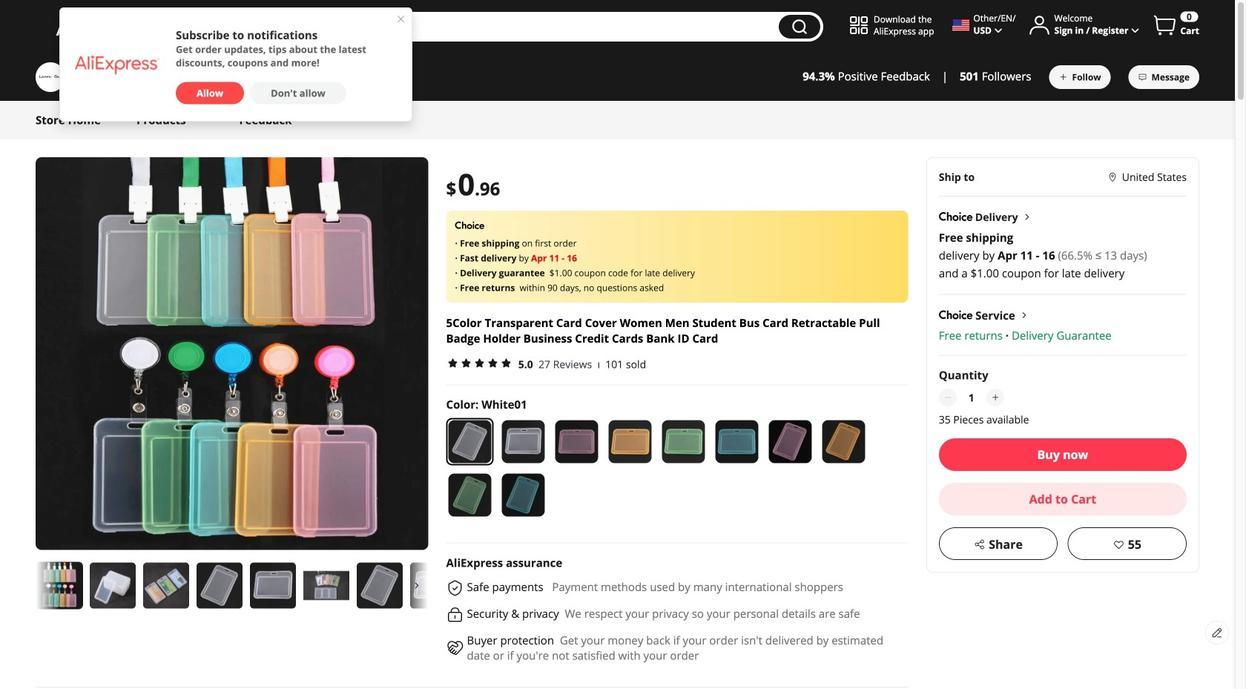 Task type: locate. For each thing, give the bounding box(es) containing it.
None text field
[[960, 388, 983, 406]]

None button
[[779, 15, 820, 39]]



Task type: describe. For each thing, give the bounding box(es) containing it.
human hair lace front wig text field
[[246, 19, 771, 34]]

aliexpress image
[[75, 54, 159, 75]]

1sqid_b image
[[202, 20, 216, 33]]



Task type: vqa. For each thing, say whether or not it's contained in the screenshot.
2nd icon from the left
no



